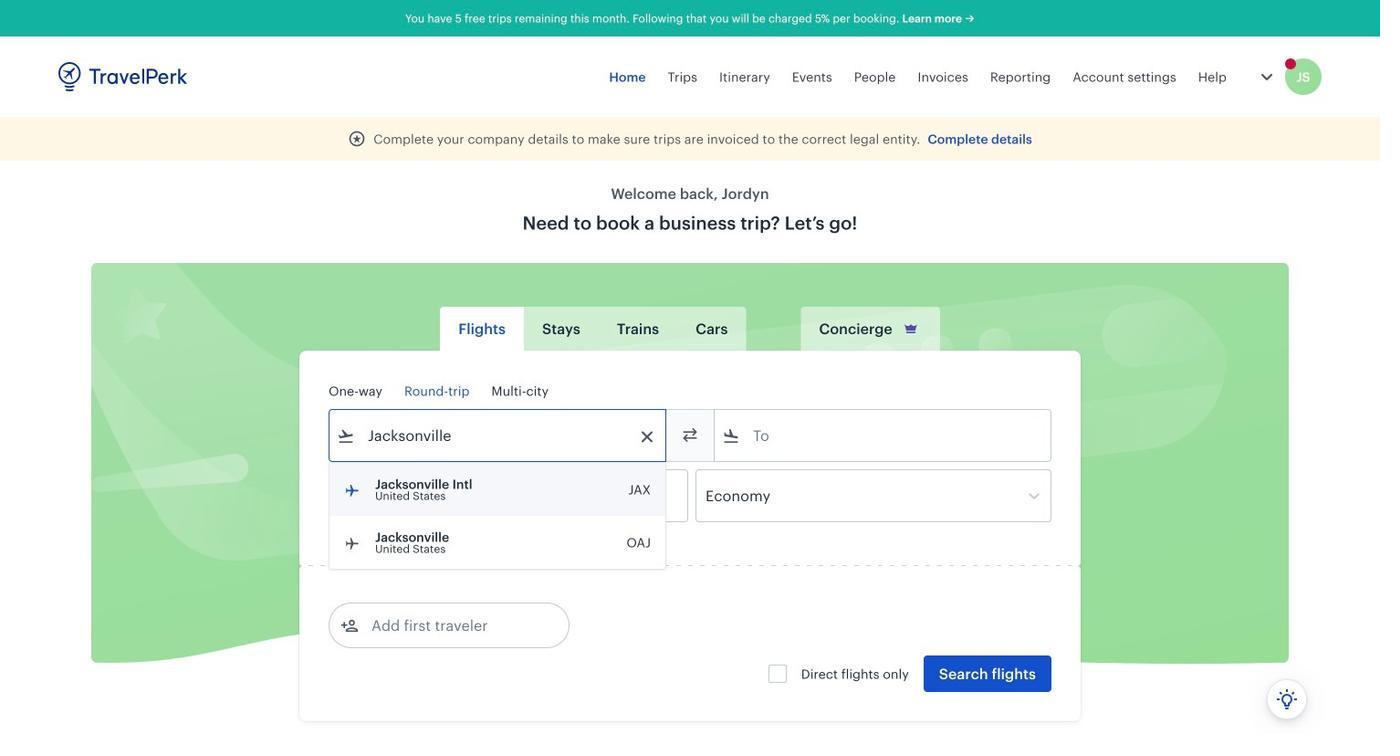 Task type: locate. For each thing, give the bounding box(es) containing it.
Add first traveler search field
[[359, 611, 549, 640]]

Return text field
[[464, 470, 559, 521]]

Depart text field
[[355, 470, 450, 521]]

From search field
[[355, 421, 642, 450]]



Task type: vqa. For each thing, say whether or not it's contained in the screenshot.
the Return TEXT BOX
yes



Task type: describe. For each thing, give the bounding box(es) containing it.
To search field
[[741, 421, 1027, 450]]



